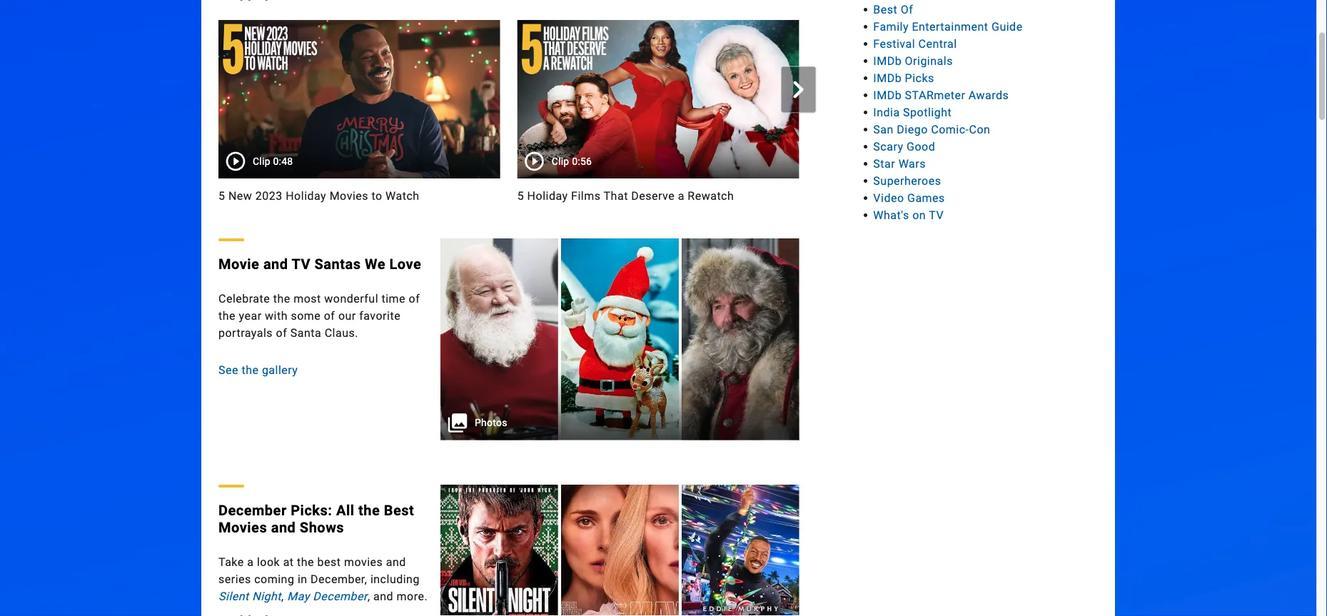 Task type: vqa. For each thing, say whether or not it's contained in the screenshot.
right News
no



Task type: locate. For each thing, give the bounding box(es) containing it.
take
[[219, 556, 244, 569]]

, left the may
[[281, 590, 284, 603]]

a inside "link"
[[678, 189, 685, 203]]

0 vertical spatial we
[[817, 189, 833, 203]]

december up look
[[219, 502, 287, 519]]

group containing 5 new 2023 holiday movies to watch
[[201, 20, 1098, 205]]

1 imdb from the top
[[874, 54, 902, 68]]

good
[[907, 140, 936, 153]]

1 horizontal spatial we
[[817, 189, 833, 203]]

clip inside 5 holiday films that deserve a rewatch group
[[552, 156, 569, 167]]

a
[[678, 189, 685, 203], [247, 556, 254, 569]]

1 vertical spatial december
[[313, 590, 368, 603]]

movies left to
[[330, 189, 368, 203]]

video
[[874, 191, 904, 205]]

films
[[571, 189, 601, 203]]

star
[[874, 157, 896, 171]]

5 holiday films that deserve a rewatch image
[[518, 20, 799, 179]]

1 horizontal spatial of
[[324, 309, 335, 323]]

0 horizontal spatial holiday
[[286, 189, 327, 203]]

1 vertical spatial santa
[[290, 326, 321, 340]]

0 horizontal spatial movies
[[219, 520, 267, 536]]

santa left |
[[858, 189, 889, 203]]

2 vertical spatial imdb
[[874, 88, 902, 102]]

1 vertical spatial production art image
[[441, 485, 799, 616]]

santa down 'some'
[[290, 326, 321, 340]]

chevron right inline image
[[790, 81, 807, 99]]

5 for 5 holiday films that deserve a rewatch
[[518, 189, 524, 203]]

0 vertical spatial a
[[678, 189, 685, 203]]

santa inside celebrate the most wonderful time of the year with some of our favorite portrayals of santa claus.
[[290, 326, 321, 340]]

superheroes
[[874, 174, 942, 188]]

1 vertical spatial of
[[324, 309, 335, 323]]

santa
[[858, 189, 889, 203], [290, 326, 321, 340]]

of right time
[[409, 292, 420, 306]]

see the gallery button
[[219, 362, 429, 379]]

tv
[[929, 208, 944, 222], [292, 256, 311, 273]]

december
[[219, 502, 287, 519], [313, 590, 368, 603]]

clip 0:48
[[253, 156, 293, 167]]

0 vertical spatial tv
[[929, 208, 944, 222]]

holiday
[[286, 189, 327, 203], [527, 189, 568, 203]]

imdb up india
[[874, 88, 902, 102]]

0 horizontal spatial of
[[276, 326, 287, 340]]

1 production art image from the top
[[441, 239, 799, 441]]

0 horizontal spatial tv
[[292, 256, 311, 273]]

1 horizontal spatial holiday
[[527, 189, 568, 203]]

clip 0:48 link
[[219, 20, 500, 179]]

0 vertical spatial santa
[[858, 189, 889, 203]]

imdb
[[874, 54, 902, 68], [874, 71, 902, 85], [874, 88, 902, 102]]

the inside button
[[242, 363, 259, 377]]

clip 0:56
[[552, 156, 592, 167]]

1 horizontal spatial ,
[[368, 590, 370, 603]]

5 holiday films that deserve a rewatch group
[[518, 20, 799, 205]]

the right see
[[242, 363, 259, 377]]

of down 'with'
[[276, 326, 287, 340]]

group
[[201, 20, 1098, 205], [817, 20, 1098, 179], [441, 485, 799, 616]]

0 vertical spatial best
[[874, 3, 898, 16]]

and down the including
[[374, 590, 394, 603]]

1 horizontal spatial 5
[[518, 189, 524, 203]]

0 horizontal spatial a
[[247, 556, 254, 569]]

and down picks:
[[271, 520, 296, 536]]

1 horizontal spatial clip
[[552, 156, 569, 167]]

san diego comic-con link
[[874, 123, 991, 136]]

we are santa | supercut
[[817, 189, 947, 203]]

clip inside 5 new 2023 holiday movies to watch group
[[253, 156, 270, 167]]

that
[[604, 189, 628, 203]]

imdb originals link
[[874, 54, 953, 68]]

and
[[263, 256, 288, 273], [271, 520, 296, 536], [386, 556, 406, 569], [374, 590, 394, 603]]

0 horizontal spatial ,
[[281, 590, 284, 603]]

clip
[[253, 156, 270, 167], [552, 156, 569, 167]]

we are santa | supercut group
[[817, 20, 1098, 205]]

1 vertical spatial best
[[384, 502, 414, 519]]

1 horizontal spatial december
[[313, 590, 368, 603]]

and right movie
[[263, 256, 288, 273]]

1 vertical spatial imdb
[[874, 71, 902, 85]]

2 production art image from the top
[[441, 485, 799, 616]]

best up family
[[874, 3, 898, 16]]

|
[[892, 189, 895, 203]]

starmeter
[[905, 88, 966, 102]]

central
[[919, 37, 957, 51]]

movies inside group
[[330, 189, 368, 203]]

what's on tv link
[[874, 208, 944, 222]]

the
[[273, 292, 290, 306], [219, 309, 236, 323], [242, 363, 259, 377], [358, 502, 380, 519], [297, 556, 314, 569]]

production art image
[[441, 239, 799, 441], [441, 485, 799, 616]]

picks:
[[291, 502, 332, 519]]

2 imdb from the top
[[874, 71, 902, 85]]

movies up take
[[219, 520, 267, 536]]

what's
[[874, 208, 910, 222]]

clip left 0:48
[[253, 156, 270, 167]]

celebrate
[[219, 292, 270, 306]]

the left year
[[219, 309, 236, 323]]

guide
[[992, 20, 1023, 33]]

clip left 0:56
[[552, 156, 569, 167]]

1 horizontal spatial tv
[[929, 208, 944, 222]]

festival central link
[[874, 37, 957, 51]]

0 horizontal spatial santa
[[290, 326, 321, 340]]

tv right on
[[929, 208, 944, 222]]

more.
[[397, 590, 428, 603]]

originals
[[905, 54, 953, 68]]

holiday left the films
[[527, 189, 568, 203]]

the right the all
[[358, 502, 380, 519]]

we are santa | supercut image
[[817, 20, 1098, 179]]

we left "are"
[[817, 189, 833, 203]]

2 5 from the left
[[518, 189, 524, 203]]

production art image for movie and tv santas we love
[[441, 239, 799, 441]]

tv up the most
[[292, 256, 311, 273]]

including
[[371, 573, 420, 586]]

1 horizontal spatial santa
[[858, 189, 889, 203]]

claus.
[[325, 326, 358, 340]]

1 5 from the left
[[219, 189, 225, 203]]

the right at
[[297, 556, 314, 569]]

0 vertical spatial imdb
[[874, 54, 902, 68]]

5 left the films
[[518, 189, 524, 203]]

5 left new
[[219, 189, 225, 203]]

december down the december,
[[313, 590, 368, 603]]

imdb starmeter awards link
[[874, 88, 1009, 102]]

1 horizontal spatial movies
[[330, 189, 368, 203]]

0 horizontal spatial best
[[384, 502, 414, 519]]

some
[[291, 309, 321, 323]]

holiday right 2023
[[286, 189, 327, 203]]

at
[[283, 556, 294, 569]]

0 vertical spatial production art image
[[441, 239, 799, 441]]

comic-
[[931, 123, 969, 136]]

diego
[[897, 123, 928, 136]]

celebrate the most wonderful time of the year with some of our favorite portrayals of santa claus.
[[219, 292, 420, 340]]

best
[[874, 3, 898, 16], [384, 502, 414, 519]]

santa inside group
[[858, 189, 889, 203]]

0 horizontal spatial we
[[365, 256, 386, 273]]

0 horizontal spatial clip
[[253, 156, 270, 167]]

night
[[252, 590, 281, 603]]

take a look at the best movies and series coming in december, including silent night , may december , and more.
[[219, 556, 428, 603]]

5 new 2023 holiday movies to watch image
[[219, 20, 500, 179]]

0 vertical spatial december
[[219, 502, 287, 519]]

most
[[294, 292, 321, 306]]

december,
[[311, 573, 367, 586]]

0 horizontal spatial december
[[219, 502, 287, 519]]

we left "love" at top
[[365, 256, 386, 273]]

, down movies
[[368, 590, 370, 603]]

5 inside "link"
[[518, 189, 524, 203]]

0 horizontal spatial 5
[[219, 189, 225, 203]]

clip 0:48 group
[[219, 20, 500, 179]]

all
[[336, 502, 355, 519]]

1 clip from the left
[[253, 156, 270, 167]]

december inside take a look at the best movies and series coming in december, including silent night , may december , and more.
[[313, 590, 368, 603]]

coming
[[254, 573, 295, 586]]

best inside 'december picks: all the best movies and shows'
[[384, 502, 414, 519]]

our
[[338, 309, 356, 323]]

5 new 2023 holiday movies to watch group
[[219, 20, 500, 205]]

festival
[[874, 37, 916, 51]]

of
[[409, 292, 420, 306], [324, 309, 335, 323], [276, 326, 287, 340]]

5 new 2023 holiday movies to watch link
[[219, 187, 500, 205]]

0 vertical spatial movies
[[330, 189, 368, 203]]

of left our
[[324, 309, 335, 323]]

deserve
[[632, 189, 675, 203]]

0:56
[[572, 156, 592, 167]]

1 vertical spatial movies
[[219, 520, 267, 536]]

imdb down imdb originals link
[[874, 71, 902, 85]]

,
[[281, 590, 284, 603], [368, 590, 370, 603]]

movies inside 'december picks: all the best movies and shows'
[[219, 520, 267, 536]]

0 vertical spatial of
[[409, 292, 420, 306]]

5 for 5 new 2023 holiday movies to watch
[[219, 189, 225, 203]]

photos group
[[441, 239, 799, 441]]

and up the including
[[386, 556, 406, 569]]

1 horizontal spatial best
[[874, 3, 898, 16]]

5
[[219, 189, 225, 203], [518, 189, 524, 203]]

a left look
[[247, 556, 254, 569]]

best right the all
[[384, 502, 414, 519]]

2 clip from the left
[[552, 156, 569, 167]]

2 holiday from the left
[[527, 189, 568, 203]]

video games link
[[874, 191, 945, 205]]

and inside 'december picks: all the best movies and shows'
[[271, 520, 296, 536]]

1 vertical spatial a
[[247, 556, 254, 569]]

a right the deserve
[[678, 189, 685, 203]]

1 horizontal spatial a
[[678, 189, 685, 203]]

imdb down festival
[[874, 54, 902, 68]]



Task type: describe. For each thing, give the bounding box(es) containing it.
best
[[317, 556, 341, 569]]

photos link
[[441, 239, 799, 441]]

3 imdb from the top
[[874, 88, 902, 102]]

the inside take a look at the best movies and series coming in december, including silent night , may december , and more.
[[297, 556, 314, 569]]

star wars link
[[874, 157, 926, 171]]

best inside "best of family entertainment guide festival central imdb originals imdb picks imdb starmeter awards india spotlight san diego comic-con scary good star wars superheroes video games what's on tv"
[[874, 3, 898, 16]]

movies
[[344, 556, 383, 569]]

on
[[913, 208, 926, 222]]

movie
[[219, 256, 260, 273]]

a inside take a look at the best movies and series coming in december, including silent night , may december , and more.
[[247, 556, 254, 569]]

awards
[[969, 88, 1009, 102]]

shows
[[300, 520, 344, 536]]

the inside 'december picks: all the best movies and shows'
[[358, 502, 380, 519]]

scary
[[874, 140, 904, 153]]

best of family entertainment guide festival central imdb originals imdb picks imdb starmeter awards india spotlight san diego comic-con scary good star wars superheroes video games what's on tv
[[874, 3, 1023, 222]]

silent night link
[[219, 590, 281, 603]]

see
[[219, 363, 238, 377]]

december picks: all the best movies and shows
[[219, 502, 414, 536]]

holiday inside "link"
[[527, 189, 568, 203]]

love
[[390, 256, 422, 273]]

the up 'with'
[[273, 292, 290, 306]]

look
[[257, 556, 280, 569]]

1 , from the left
[[281, 590, 284, 603]]

scary good link
[[874, 140, 936, 153]]

wonderful
[[324, 292, 379, 306]]

clip for holiday
[[552, 156, 569, 167]]

portrayals
[[219, 326, 273, 340]]

india
[[874, 106, 900, 119]]

san
[[874, 123, 894, 136]]

production art image for december picks: all the best movies and shows
[[441, 485, 799, 616]]

con
[[969, 123, 991, 136]]

tv inside "best of family entertainment guide festival central imdb originals imdb picks imdb starmeter awards india spotlight san diego comic-con scary good star wars superheroes video games what's on tv"
[[929, 208, 944, 222]]

year
[[239, 309, 262, 323]]

1 vertical spatial tv
[[292, 256, 311, 273]]

december inside 'december picks: all the best movies and shows'
[[219, 502, 287, 519]]

picks
[[905, 71, 935, 85]]

5 holiday films that deserve a rewatch
[[518, 189, 734, 203]]

india spotlight link
[[874, 106, 952, 119]]

5 holiday films that deserve a rewatch link
[[518, 187, 799, 205]]

superheroes link
[[874, 174, 942, 188]]

favorite
[[359, 309, 401, 323]]

we inside group
[[817, 189, 833, 203]]

watch
[[386, 189, 420, 203]]

clip 0:56 group
[[518, 20, 799, 179]]

family entertainment guide link
[[874, 20, 1023, 33]]

supercut
[[898, 189, 947, 203]]

clip 0:56 link
[[518, 20, 799, 179]]

2 , from the left
[[368, 590, 370, 603]]

to
[[372, 189, 383, 203]]

series
[[219, 573, 251, 586]]

clip for new
[[253, 156, 270, 167]]

we are santa | supercut link
[[817, 187, 1098, 205]]

in
[[298, 573, 308, 586]]

0:48
[[273, 156, 293, 167]]

5 new 2023 holiday movies to watch
[[219, 189, 420, 203]]

photos
[[475, 417, 508, 429]]

entertainment
[[912, 20, 989, 33]]

2 vertical spatial of
[[276, 326, 287, 340]]

2023
[[256, 189, 283, 203]]

may
[[287, 590, 310, 603]]

2 horizontal spatial of
[[409, 292, 420, 306]]

1 holiday from the left
[[286, 189, 327, 203]]

are
[[836, 189, 855, 203]]

silent
[[219, 590, 249, 603]]

may december link
[[287, 590, 368, 603]]

best of link
[[874, 3, 914, 16]]

spotlight
[[903, 106, 952, 119]]

time
[[382, 292, 406, 306]]

family
[[874, 20, 909, 33]]

gallery
[[262, 363, 298, 377]]

rewatch
[[688, 189, 734, 203]]

new
[[228, 189, 252, 203]]

movie and tv santas we love
[[219, 256, 422, 273]]

santas
[[315, 256, 361, 273]]

see the gallery
[[219, 363, 298, 377]]

1 vertical spatial we
[[365, 256, 386, 273]]

imdb picks link
[[874, 71, 935, 85]]

wars
[[899, 157, 926, 171]]



